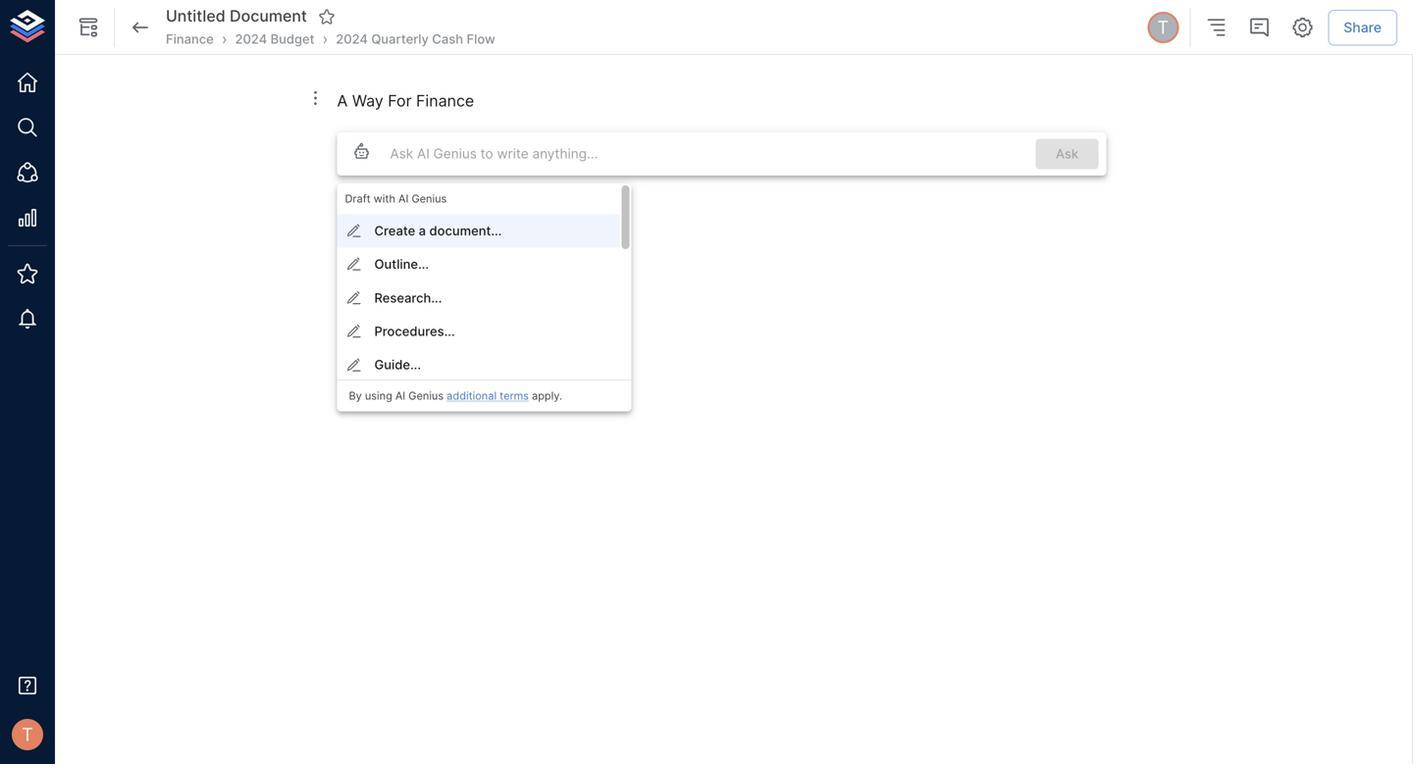 Task type: describe. For each thing, give the bounding box(es) containing it.
using
[[365, 390, 393, 403]]

2024 quarterly cash flow link
[[336, 30, 496, 48]]

finance › 2024 budget › 2024 quarterly cash flow
[[166, 29, 496, 48]]

untitled
[[166, 6, 226, 26]]

2024 budget link
[[235, 30, 315, 48]]

create a document...
[[375, 223, 502, 239]]

outline...
[[375, 257, 429, 272]]

guide... button
[[337, 349, 620, 382]]

1 horizontal spatial finance
[[416, 91, 475, 110]]

favorite image
[[318, 8, 336, 25]]

t for t button to the bottom
[[22, 725, 33, 746]]

finance inside finance › 2024 budget › 2024 quarterly cash flow
[[166, 31, 214, 47]]

a way for finance
[[337, 91, 475, 110]]

share
[[1345, 19, 1383, 36]]

1 › from the left
[[222, 29, 227, 48]]

apply.
[[532, 390, 563, 403]]

terms
[[500, 390, 529, 403]]

a
[[337, 91, 348, 110]]

genius for using
[[409, 390, 444, 403]]

guide...
[[375, 358, 421, 373]]

2 › from the left
[[323, 29, 328, 48]]

ai for with
[[399, 192, 409, 205]]

outline... button
[[337, 248, 620, 282]]

settings image
[[1291, 16, 1315, 39]]

procedures... button
[[337, 315, 620, 349]]

ask
[[1056, 146, 1079, 162]]

Ask AI Genius to write anything... text field
[[390, 144, 1025, 164]]

0 vertical spatial t button
[[1145, 9, 1182, 46]]

procedures...
[[375, 324, 455, 339]]

genius for with
[[412, 192, 447, 205]]



Task type: vqa. For each thing, say whether or not it's contained in the screenshot.
Guide...
yes



Task type: locate. For each thing, give the bounding box(es) containing it.
1 horizontal spatial 2024
[[336, 31, 368, 47]]

1 vertical spatial t button
[[6, 714, 49, 757]]

1 horizontal spatial t button
[[1145, 9, 1182, 46]]

ai right using
[[396, 390, 406, 403]]

0 horizontal spatial t
[[22, 725, 33, 746]]

cash
[[432, 31, 464, 47]]

› down favorite image
[[323, 29, 328, 48]]

finance down the untitled
[[166, 31, 214, 47]]

document
[[230, 6, 307, 26]]

2024
[[235, 31, 267, 47], [336, 31, 368, 47]]

ai right with
[[399, 192, 409, 205]]

create
[[375, 223, 416, 239]]

1 horizontal spatial ›
[[323, 29, 328, 48]]

0 horizontal spatial 2024
[[235, 31, 267, 47]]

2 2024 from the left
[[336, 31, 368, 47]]

table of contents image
[[1205, 16, 1229, 39]]

share button
[[1329, 10, 1398, 45]]

by using ai genius additional terms apply.
[[349, 390, 563, 403]]

t
[[1158, 17, 1170, 38], [22, 725, 33, 746]]

2024 left quarterly
[[336, 31, 368, 47]]

genius
[[412, 192, 447, 205], [409, 390, 444, 403]]

research... button
[[337, 282, 620, 315]]

way
[[352, 91, 384, 110]]

1 2024 from the left
[[235, 31, 267, 47]]

0 vertical spatial t
[[1158, 17, 1170, 38]]

flow
[[467, 31, 496, 47]]

with
[[374, 192, 396, 205]]

ai for using
[[396, 390, 406, 403]]

genius down guide...
[[409, 390, 444, 403]]

a
[[419, 223, 426, 239]]

0 vertical spatial finance
[[166, 31, 214, 47]]

go back image
[[129, 16, 152, 39]]

0 vertical spatial ai
[[399, 192, 409, 205]]

1 vertical spatial genius
[[409, 390, 444, 403]]

by
[[349, 390, 362, 403]]

1 vertical spatial ai
[[396, 390, 406, 403]]

1 vertical spatial finance
[[416, 91, 475, 110]]

ask button
[[1036, 139, 1099, 169]]

0 vertical spatial genius
[[412, 192, 447, 205]]

for
[[388, 91, 412, 110]]

comments image
[[1248, 16, 1272, 39]]

1 horizontal spatial t
[[1158, 17, 1170, 38]]

create a document... button
[[337, 214, 620, 248]]

0 horizontal spatial finance
[[166, 31, 214, 47]]

2024 down untitled document
[[235, 31, 267, 47]]

budget
[[271, 31, 315, 47]]

show wiki image
[[77, 16, 100, 39]]

1 vertical spatial t
[[22, 725, 33, 746]]

quarterly
[[371, 31, 429, 47]]

›
[[222, 29, 227, 48], [323, 29, 328, 48]]

› down untitled document
[[222, 29, 227, 48]]

draft
[[345, 192, 371, 205]]

research...
[[375, 290, 442, 306]]

document...
[[430, 223, 502, 239]]

untitled document
[[166, 6, 307, 26]]

0 horizontal spatial t button
[[6, 714, 49, 757]]

t button
[[1145, 9, 1182, 46], [6, 714, 49, 757]]

genius up a
[[412, 192, 447, 205]]

draft with ai genius
[[345, 192, 447, 205]]

finance
[[166, 31, 214, 47], [416, 91, 475, 110]]

finance link
[[166, 30, 214, 48]]

t for t button to the top
[[1158, 17, 1170, 38]]

ai
[[399, 192, 409, 205], [396, 390, 406, 403]]

additional
[[447, 390, 497, 403]]

0 horizontal spatial ›
[[222, 29, 227, 48]]

finance right for
[[416, 91, 475, 110]]

additional terms link
[[447, 390, 529, 403]]



